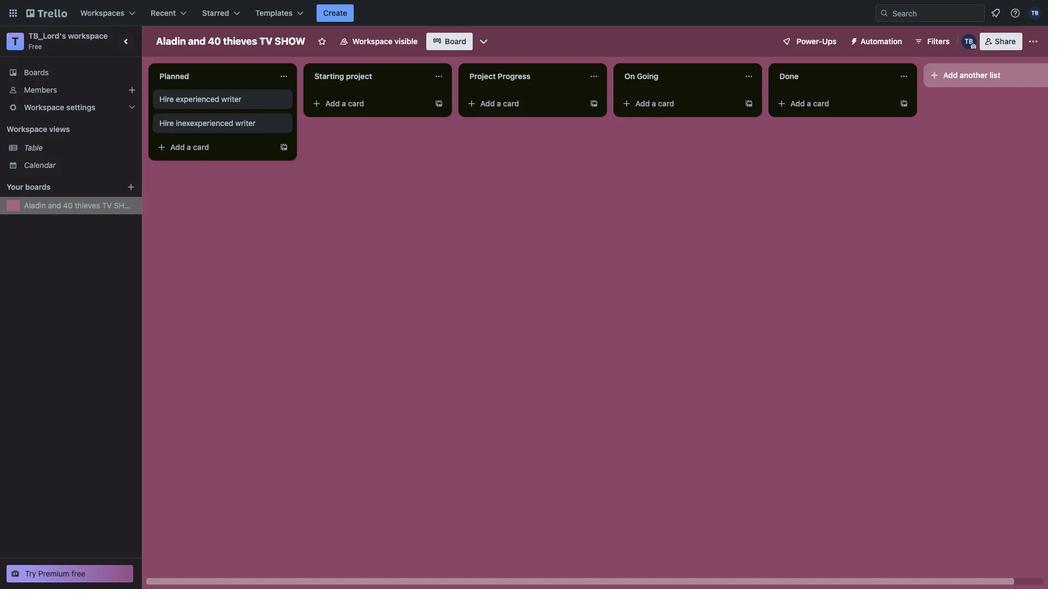 Task type: vqa. For each thing, say whether or not it's contained in the screenshot.
'Add' in the add another list button
yes



Task type: describe. For each thing, give the bounding box(es) containing it.
power-ups button
[[775, 33, 843, 50]]

writer for hire experienced writer
[[221, 94, 241, 104]]

hire inexexperienced writer
[[159, 118, 256, 128]]

calendar
[[24, 160, 56, 170]]

templates button
[[249, 4, 310, 22]]

premium
[[38, 569, 69, 579]]

primary element
[[0, 0, 1048, 26]]

add a card down done
[[790, 99, 829, 108]]

filters button
[[911, 33, 953, 50]]

workspace navigation collapse icon image
[[119, 34, 134, 49]]

writer for hire inexexperienced writer
[[235, 118, 256, 128]]

inexexperienced
[[176, 118, 233, 128]]

starred button
[[196, 4, 247, 22]]

t
[[12, 35, 19, 47]]

workspace settings
[[24, 103, 95, 112]]

share
[[995, 37, 1016, 46]]

star or unstar board image
[[317, 37, 326, 46]]

tb_lord's workspace free
[[28, 31, 108, 51]]

add a card button for going
[[618, 95, 740, 112]]

a for progress
[[497, 99, 501, 108]]

project progress
[[469, 72, 531, 81]]

another
[[960, 70, 988, 80]]

create from template… image for project progress
[[590, 99, 598, 108]]

add a card button down done text field
[[773, 95, 895, 112]]

add inside 'add another list' button
[[943, 70, 958, 80]]

1 vertical spatial thieves
[[75, 201, 100, 210]]

tb_lord's
[[28, 31, 66, 40]]

0 horizontal spatial tv
[[102, 201, 112, 210]]

hire experienced writer
[[159, 94, 241, 104]]

experienced
[[176, 94, 219, 104]]

going
[[637, 72, 659, 81]]

t link
[[7, 33, 24, 50]]

add another list button
[[924, 63, 1048, 87]]

automation
[[861, 37, 902, 46]]

add a card button down the hire inexexperienced writer
[[153, 139, 275, 156]]

Board name text field
[[151, 33, 311, 50]]

hire for hire inexexperienced writer
[[159, 118, 174, 128]]

thieves inside text box
[[223, 35, 257, 47]]

try premium free
[[25, 569, 85, 579]]

calendar link
[[24, 160, 135, 171]]

add for project progress
[[480, 99, 495, 108]]

members link
[[0, 81, 142, 99]]

open information menu image
[[1010, 8, 1021, 19]]

table link
[[24, 142, 135, 153]]

Planned text field
[[153, 68, 273, 85]]

power-ups
[[797, 37, 837, 46]]

40 inside text box
[[208, 35, 221, 47]]

views
[[49, 124, 70, 134]]

a for project
[[342, 99, 346, 108]]

aladin and 40 thieves tv show inside text box
[[156, 35, 305, 47]]

workspace visible button
[[333, 33, 424, 50]]

filters
[[927, 37, 950, 46]]

a down done text field
[[807, 99, 811, 108]]

workspaces
[[80, 8, 124, 17]]

your boards with 1 items element
[[7, 181, 110, 194]]

aladin and 40 thieves tv show link
[[24, 200, 137, 211]]

create from template… image for on going
[[745, 99, 753, 108]]

boards link
[[0, 64, 142, 81]]

ups
[[822, 37, 837, 46]]

visible
[[395, 37, 418, 46]]

add a card button for progress
[[463, 95, 585, 112]]

1 vertical spatial 40
[[63, 201, 73, 210]]

hire inexexperienced writer link
[[159, 118, 286, 129]]

settings
[[66, 103, 95, 112]]

add board image
[[127, 183, 135, 192]]

planned
[[159, 72, 189, 81]]

add for planned
[[170, 142, 185, 152]]

create from template… image for starting project
[[435, 99, 443, 108]]

tb_lord (tylerblack44) image
[[961, 34, 976, 49]]

add for done
[[790, 99, 805, 108]]

project
[[469, 72, 496, 81]]

On Going text field
[[618, 68, 738, 85]]

add for on going
[[635, 99, 650, 108]]

tb_lord's workspace link
[[28, 31, 108, 40]]

your boards
[[7, 182, 51, 192]]

a down inexexperienced
[[187, 142, 191, 152]]

add for starting project
[[325, 99, 340, 108]]

boards
[[25, 182, 51, 192]]

starting project
[[314, 72, 372, 81]]

and inside aladin and 40 thieves tv show text box
[[188, 35, 206, 47]]

hire for hire experienced writer
[[159, 94, 174, 104]]

workspace
[[68, 31, 108, 40]]

add a card for going
[[635, 99, 674, 108]]

workspace views
[[7, 124, 70, 134]]



Task type: locate. For each thing, give the bounding box(es) containing it.
0 horizontal spatial show
[[114, 201, 137, 210]]

workspace for workspace views
[[7, 124, 47, 134]]

card for progress
[[503, 99, 519, 108]]

40 down your boards with 1 items element
[[63, 201, 73, 210]]

0 vertical spatial tv
[[259, 35, 272, 47]]

power-
[[797, 37, 822, 46]]

free
[[28, 43, 42, 51]]

add another list
[[943, 70, 1000, 80]]

your
[[7, 182, 23, 192]]

workspace left visible
[[352, 37, 393, 46]]

0 horizontal spatial create from template… image
[[280, 143, 288, 152]]

add down 'on going'
[[635, 99, 650, 108]]

0 vertical spatial writer
[[221, 94, 241, 104]]

workspace for workspace visible
[[352, 37, 393, 46]]

create from template… image for done
[[900, 99, 908, 108]]

create from template… image
[[435, 99, 443, 108], [745, 99, 753, 108]]

workspace up the table
[[7, 124, 47, 134]]

starred
[[202, 8, 229, 17]]

add a card down inexexperienced
[[170, 142, 209, 152]]

project
[[346, 72, 372, 81]]

thieves down starred popup button
[[223, 35, 257, 47]]

customize views image
[[478, 36, 489, 47]]

add left another
[[943, 70, 958, 80]]

card down the on going text box at the right top of page
[[658, 99, 674, 108]]

1 horizontal spatial 40
[[208, 35, 221, 47]]

tv down calendar link
[[102, 201, 112, 210]]

1 horizontal spatial create from template… image
[[745, 99, 753, 108]]

add a card down project progress
[[480, 99, 519, 108]]

writer up hire inexexperienced writer link at the top of the page
[[221, 94, 241, 104]]

a down project progress
[[497, 99, 501, 108]]

boards
[[24, 68, 49, 77]]

table
[[24, 143, 43, 152]]

members
[[24, 85, 57, 94]]

0 notifications image
[[989, 7, 1002, 20]]

2 vertical spatial workspace
[[7, 124, 47, 134]]

aladin down boards
[[24, 201, 46, 210]]

add down done
[[790, 99, 805, 108]]

sm image
[[845, 33, 861, 48]]

1 vertical spatial aladin and 40 thieves tv show
[[24, 201, 137, 210]]

board
[[445, 37, 466, 46]]

add a card button down project progress "text box"
[[463, 95, 585, 112]]

show menu image
[[1028, 36, 1039, 47]]

0 horizontal spatial 40
[[63, 201, 73, 210]]

0 vertical spatial workspace
[[352, 37, 393, 46]]

add a card button down starting project text field
[[308, 95, 430, 112]]

0 horizontal spatial aladin and 40 thieves tv show
[[24, 201, 137, 210]]

workspace visible
[[352, 37, 418, 46]]

recent button
[[144, 4, 193, 22]]

board link
[[426, 33, 473, 50]]

aladin down recent dropdown button
[[156, 35, 186, 47]]

Project Progress text field
[[463, 68, 583, 85]]

card for going
[[658, 99, 674, 108]]

this member is an admin of this board. image
[[971, 44, 976, 49]]

card for project
[[348, 99, 364, 108]]

try premium free button
[[7, 566, 133, 583]]

show inside aladin and 40 thieves tv show text box
[[275, 35, 305, 47]]

add a card down going
[[635, 99, 674, 108]]

0 vertical spatial show
[[275, 35, 305, 47]]

back to home image
[[26, 4, 67, 22]]

1 horizontal spatial show
[[275, 35, 305, 47]]

card down inexexperienced
[[193, 142, 209, 152]]

create
[[323, 8, 347, 17]]

add a card button for project
[[308, 95, 430, 112]]

hire
[[159, 94, 174, 104], [159, 118, 174, 128]]

create button
[[317, 4, 354, 22]]

Starting project text field
[[308, 68, 428, 85]]

and inside aladin and 40 thieves tv show link
[[48, 201, 61, 210]]

0 vertical spatial thieves
[[223, 35, 257, 47]]

progress
[[498, 72, 531, 81]]

aladin and 40 thieves tv show
[[156, 35, 305, 47], [24, 201, 137, 210]]

recent
[[151, 8, 176, 17]]

0 horizontal spatial create from template… image
[[435, 99, 443, 108]]

1 vertical spatial aladin
[[24, 201, 46, 210]]

workspace down members
[[24, 103, 64, 112]]

1 vertical spatial tv
[[102, 201, 112, 210]]

aladin inside text box
[[156, 35, 186, 47]]

add a card for progress
[[480, 99, 519, 108]]

thieves down your boards with 1 items element
[[75, 201, 100, 210]]

thieves
[[223, 35, 257, 47], [75, 201, 100, 210]]

0 horizontal spatial aladin
[[24, 201, 46, 210]]

a down going
[[652, 99, 656, 108]]

card down project
[[348, 99, 364, 108]]

1 vertical spatial and
[[48, 201, 61, 210]]

show down the add board image
[[114, 201, 137, 210]]

1 vertical spatial writer
[[235, 118, 256, 128]]

and down your boards with 1 items element
[[48, 201, 61, 210]]

tv
[[259, 35, 272, 47], [102, 201, 112, 210]]

list
[[990, 70, 1000, 80]]

add down starting
[[325, 99, 340, 108]]

1 horizontal spatial tv
[[259, 35, 272, 47]]

1 hire from the top
[[159, 94, 174, 104]]

aladin
[[156, 35, 186, 47], [24, 201, 46, 210]]

done
[[780, 72, 799, 81]]

1 horizontal spatial create from template… image
[[590, 99, 598, 108]]

a for going
[[652, 99, 656, 108]]

add a card button down the on going text box at the right top of page
[[618, 95, 740, 112]]

1 vertical spatial hire
[[159, 118, 174, 128]]

card down done text field
[[813, 99, 829, 108]]

add a card down starting project
[[325, 99, 364, 108]]

show inside aladin and 40 thieves tv show link
[[114, 201, 137, 210]]

create from template… image for planned
[[280, 143, 288, 152]]

workspace inside dropdown button
[[24, 103, 64, 112]]

workspace for workspace settings
[[24, 103, 64, 112]]

writer
[[221, 94, 241, 104], [235, 118, 256, 128]]

try
[[25, 569, 36, 579]]

add a card button
[[308, 95, 430, 112], [463, 95, 585, 112], [618, 95, 740, 112], [773, 95, 895, 112], [153, 139, 275, 156]]

automation button
[[845, 33, 909, 50]]

hire down planned
[[159, 94, 174, 104]]

1 horizontal spatial aladin and 40 thieves tv show
[[156, 35, 305, 47]]

tv down "templates"
[[259, 35, 272, 47]]

tyler black (tylerblack44) image
[[1029, 7, 1042, 20]]

show
[[275, 35, 305, 47], [114, 201, 137, 210]]

0 vertical spatial hire
[[159, 94, 174, 104]]

card down "progress"
[[503, 99, 519, 108]]

and
[[188, 35, 206, 47], [48, 201, 61, 210]]

0 vertical spatial 40
[[208, 35, 221, 47]]

2 create from template… image from the left
[[745, 99, 753, 108]]

0 vertical spatial aladin and 40 thieves tv show
[[156, 35, 305, 47]]

tv inside text box
[[259, 35, 272, 47]]

hire left inexexperienced
[[159, 118, 174, 128]]

Done text field
[[773, 68, 893, 85]]

templates
[[255, 8, 293, 17]]

1 horizontal spatial aladin
[[156, 35, 186, 47]]

add down project
[[480, 99, 495, 108]]

create from template… image
[[590, 99, 598, 108], [900, 99, 908, 108], [280, 143, 288, 152]]

search image
[[880, 9, 889, 17]]

2 horizontal spatial create from template… image
[[900, 99, 908, 108]]

on going
[[625, 72, 659, 81]]

aladin and 40 thieves tv show down your boards with 1 items element
[[24, 201, 137, 210]]

workspace inside button
[[352, 37, 393, 46]]

0 horizontal spatial and
[[48, 201, 61, 210]]

a down starting project
[[342, 99, 346, 108]]

and down starred
[[188, 35, 206, 47]]

1 horizontal spatial thieves
[[223, 35, 257, 47]]

a
[[342, 99, 346, 108], [497, 99, 501, 108], [652, 99, 656, 108], [807, 99, 811, 108], [187, 142, 191, 152]]

Search field
[[889, 5, 984, 21]]

show down the templates dropdown button
[[275, 35, 305, 47]]

add
[[943, 70, 958, 80], [325, 99, 340, 108], [480, 99, 495, 108], [635, 99, 650, 108], [790, 99, 805, 108], [170, 142, 185, 152]]

hire experienced writer link
[[159, 94, 286, 105]]

1 create from template… image from the left
[[435, 99, 443, 108]]

add a card for project
[[325, 99, 364, 108]]

writer down "hire experienced writer" link
[[235, 118, 256, 128]]

card
[[348, 99, 364, 108], [503, 99, 519, 108], [658, 99, 674, 108], [813, 99, 829, 108], [193, 142, 209, 152]]

on
[[625, 72, 635, 81]]

1 vertical spatial workspace
[[24, 103, 64, 112]]

40
[[208, 35, 221, 47], [63, 201, 73, 210]]

40 down starred
[[208, 35, 221, 47]]

1 horizontal spatial and
[[188, 35, 206, 47]]

starting
[[314, 72, 344, 81]]

free
[[71, 569, 85, 579]]

add a card
[[325, 99, 364, 108], [480, 99, 519, 108], [635, 99, 674, 108], [790, 99, 829, 108], [170, 142, 209, 152]]

workspaces button
[[74, 4, 142, 22]]

0 vertical spatial aladin
[[156, 35, 186, 47]]

2 hire from the top
[[159, 118, 174, 128]]

share button
[[980, 33, 1022, 50]]

0 vertical spatial and
[[188, 35, 206, 47]]

workspace settings button
[[0, 99, 142, 116]]

0 horizontal spatial thieves
[[75, 201, 100, 210]]

1 vertical spatial show
[[114, 201, 137, 210]]

workspace
[[352, 37, 393, 46], [24, 103, 64, 112], [7, 124, 47, 134]]

aladin and 40 thieves tv show down starred popup button
[[156, 35, 305, 47]]

add down inexexperienced
[[170, 142, 185, 152]]



